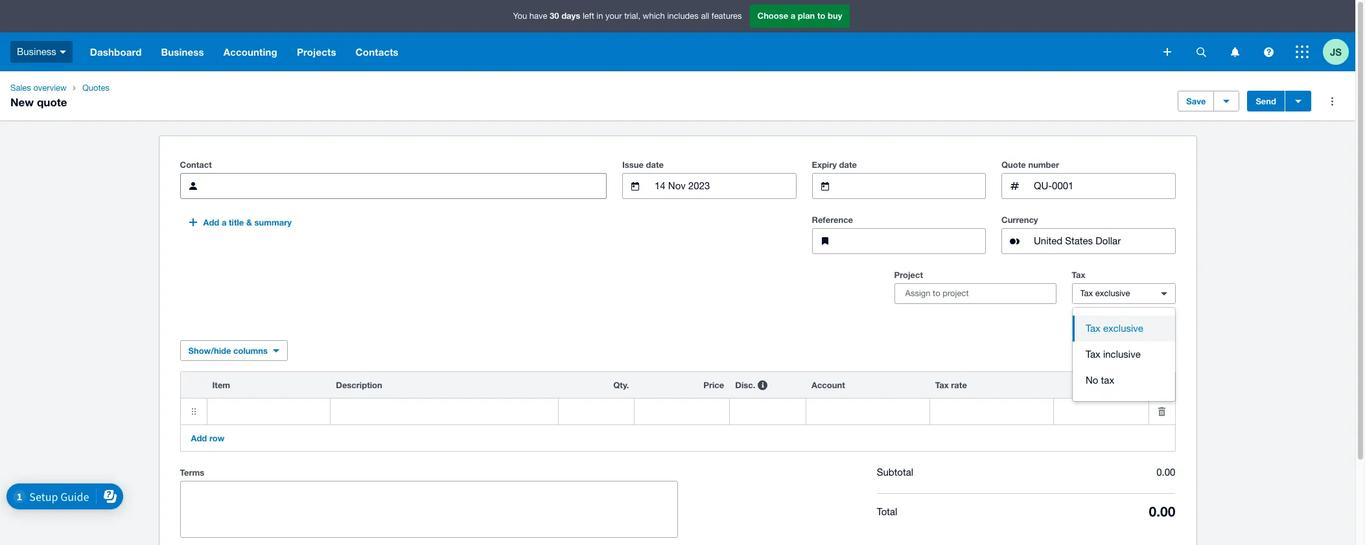 Task type: vqa. For each thing, say whether or not it's contained in the screenshot.
bottommost Payee
no



Task type: describe. For each thing, give the bounding box(es) containing it.
svg image left js
[[1296, 45, 1309, 58]]

0.00 for subtotal
[[1157, 467, 1176, 478]]

new quote
[[10, 95, 67, 109]]

days
[[561, 11, 580, 21]]

group containing tax exclusive
[[1073, 308, 1175, 401]]

navigation inside banner
[[80, 32, 1155, 71]]

show/hide
[[188, 346, 231, 356]]

1 horizontal spatial svg image
[[1231, 47, 1239, 57]]

contacts
[[356, 46, 399, 58]]

save
[[1186, 96, 1206, 106]]

a for add
[[222, 217, 226, 228]]

show/hide columns button
[[180, 340, 288, 361]]

quote number
[[1002, 159, 1059, 170]]

contacts button
[[346, 32, 408, 71]]

Reference text field
[[843, 229, 985, 253]]

Contact field
[[211, 174, 606, 198]]

tax inclusive button
[[1073, 342, 1175, 368]]

30
[[550, 11, 559, 21]]

item
[[212, 380, 230, 390]]

have
[[529, 11, 547, 21]]

exclusive for tax exclusive button
[[1103, 323, 1143, 334]]

expiry
[[812, 159, 837, 170]]

dashboard link
[[80, 32, 151, 71]]

tax inclusive
[[1086, 349, 1141, 360]]

buy
[[828, 11, 842, 21]]

js
[[1330, 46, 1342, 57]]

business inside dropdown button
[[161, 46, 204, 58]]

reference
[[812, 215, 853, 225]]

line items element
[[180, 371, 1176, 452]]

business inside popup button
[[17, 46, 56, 57]]

Amount field
[[1054, 399, 1148, 425]]

which
[[643, 11, 665, 21]]

Tax rate field
[[930, 399, 1053, 425]]

to
[[817, 11, 826, 21]]

0 horizontal spatial svg image
[[1164, 48, 1171, 56]]

Item field
[[207, 399, 330, 425]]

Disc. field
[[730, 399, 806, 425]]

rate
[[951, 380, 967, 390]]

you
[[513, 11, 527, 21]]

summary
[[254, 217, 292, 228]]

title
[[229, 217, 244, 228]]

tax exclusive for tax exclusive button
[[1086, 323, 1143, 334]]

accounting
[[223, 46, 277, 58]]

overview
[[33, 83, 67, 93]]

add row
[[191, 433, 224, 443]]

number
[[1028, 159, 1059, 170]]

project
[[894, 270, 923, 280]]

qty.
[[613, 380, 629, 390]]

account
[[812, 380, 845, 390]]

Expiry date field
[[843, 174, 985, 198]]

expiry date
[[812, 159, 857, 170]]

js button
[[1323, 32, 1355, 71]]

business button
[[0, 32, 80, 71]]

Account field
[[806, 399, 929, 425]]

sales
[[10, 83, 31, 93]]

drag handle image
[[181, 399, 206, 425]]

date for expiry date
[[839, 159, 857, 170]]

features
[[712, 11, 742, 21]]

Terms text field
[[181, 482, 677, 537]]

Price field
[[635, 399, 729, 425]]

in
[[597, 11, 603, 21]]

your
[[605, 11, 622, 21]]

quote
[[37, 95, 67, 109]]

send button
[[1247, 91, 1285, 111]]

issue date
[[622, 159, 664, 170]]

tax exclusive button
[[1073, 316, 1175, 342]]

add for add a title & summary
[[203, 217, 219, 228]]

dashboard
[[90, 46, 142, 58]]

Qty. field
[[558, 399, 634, 425]]

date for issue date
[[646, 159, 664, 170]]



Task type: locate. For each thing, give the bounding box(es) containing it.
projects
[[297, 46, 336, 58]]

sales overview link
[[5, 82, 72, 95]]

tax up tax exclusive button
[[1080, 288, 1093, 298]]

0.00
[[1157, 467, 1176, 478], [1149, 504, 1176, 520]]

0 vertical spatial tax exclusive
[[1080, 288, 1130, 298]]

1 vertical spatial a
[[222, 217, 226, 228]]

show/hide columns
[[188, 346, 268, 356]]

add row button
[[183, 428, 232, 449]]

new
[[10, 95, 34, 109]]

1 vertical spatial tax exclusive
[[1086, 323, 1143, 334]]

no
[[1086, 375, 1098, 386]]

a inside add a title & summary button
[[222, 217, 226, 228]]

tax
[[1072, 270, 1085, 280], [1080, 288, 1093, 298], [1086, 323, 1101, 334], [1086, 349, 1101, 360], [935, 380, 949, 390]]

left
[[583, 11, 594, 21]]

1 horizontal spatial a
[[791, 11, 796, 21]]

Quote number text field
[[1033, 174, 1175, 198]]

tax for tax exclusive button
[[1086, 323, 1101, 334]]

0 horizontal spatial business
[[17, 46, 56, 57]]

&
[[246, 217, 252, 228]]

description
[[336, 380, 382, 390]]

price
[[703, 380, 724, 390]]

tax for tax inclusive button on the bottom of page
[[1086, 349, 1101, 360]]

add
[[203, 217, 219, 228], [191, 433, 207, 443]]

tax for tax exclusive popup button
[[1080, 288, 1093, 298]]

tax left rate
[[935, 380, 949, 390]]

1 horizontal spatial date
[[839, 159, 857, 170]]

1 vertical spatial add
[[191, 433, 207, 443]]

issue
[[622, 159, 644, 170]]

svg image up save
[[1196, 47, 1206, 57]]

tax exclusive inside button
[[1086, 323, 1143, 334]]

svg image inside business popup button
[[60, 50, 66, 54]]

add a title & summary button
[[180, 212, 299, 233]]

svg image
[[1296, 45, 1309, 58], [1196, 47, 1206, 57], [1264, 47, 1273, 57], [60, 50, 66, 54]]

exclusive
[[1095, 288, 1130, 298], [1103, 323, 1143, 334]]

svg image
[[1231, 47, 1239, 57], [1164, 48, 1171, 56]]

a for choose
[[791, 11, 796, 21]]

row
[[209, 433, 224, 443]]

banner
[[0, 0, 1355, 71]]

tax up no
[[1086, 349, 1101, 360]]

overflow menu image
[[1319, 88, 1345, 114]]

all
[[701, 11, 709, 21]]

tax rate
[[935, 380, 967, 390]]

columns
[[233, 346, 268, 356]]

0 horizontal spatial a
[[222, 217, 226, 228]]

0 vertical spatial exclusive
[[1095, 288, 1130, 298]]

exclusive for tax exclusive popup button
[[1095, 288, 1130, 298]]

a left title
[[222, 217, 226, 228]]

contact
[[180, 159, 212, 170]]

tax exclusive up tax exclusive button
[[1080, 288, 1130, 298]]

list box containing tax exclusive
[[1073, 308, 1175, 401]]

save button
[[1178, 91, 1214, 111]]

no tax
[[1086, 375, 1114, 386]]

Project field
[[895, 283, 1056, 305]]

Issue date field
[[653, 174, 796, 198]]

amount
[[1112, 380, 1143, 390]]

add left title
[[203, 217, 219, 228]]

date right issue
[[646, 159, 664, 170]]

add left row
[[191, 433, 207, 443]]

0.00 for total
[[1149, 504, 1176, 520]]

1 vertical spatial exclusive
[[1103, 323, 1143, 334]]

tax up tax inclusive
[[1086, 323, 1101, 334]]

Description text field
[[331, 399, 558, 425]]

currency
[[1002, 215, 1038, 225]]

svg image up the send button
[[1264, 47, 1273, 57]]

date
[[646, 159, 664, 170], [839, 159, 857, 170]]

terms
[[180, 467, 204, 478]]

plan
[[798, 11, 815, 21]]

tax down currency field
[[1072, 270, 1085, 280]]

0 vertical spatial 0.00
[[1157, 467, 1176, 478]]

disc.
[[735, 380, 755, 390]]

choose a plan to buy
[[757, 11, 842, 21]]

tax inside popup button
[[1080, 288, 1093, 298]]

date right expiry
[[839, 159, 857, 170]]

a
[[791, 11, 796, 21], [222, 217, 226, 228]]

add inside add a title & summary button
[[203, 217, 219, 228]]

0 vertical spatial add
[[203, 217, 219, 228]]

1 horizontal spatial business
[[161, 46, 204, 58]]

add a title & summary
[[203, 217, 292, 228]]

accounting button
[[214, 32, 287, 71]]

total
[[877, 506, 897, 517]]

exclusive up tax exclusive button
[[1095, 288, 1130, 298]]

a inside banner
[[791, 11, 796, 21]]

remove row image
[[1149, 399, 1175, 425]]

list box
[[1073, 308, 1175, 401]]

2 date from the left
[[839, 159, 857, 170]]

0 horizontal spatial date
[[646, 159, 664, 170]]

business
[[17, 46, 56, 57], [161, 46, 204, 58]]

subtotal
[[877, 467, 913, 478]]

tax exclusive button
[[1072, 283, 1176, 304]]

tax exclusive up tax inclusive
[[1086, 323, 1143, 334]]

tax exclusive
[[1080, 288, 1130, 298], [1086, 323, 1143, 334]]

inclusive
[[1103, 349, 1141, 360]]

business button
[[151, 32, 214, 71]]

send
[[1256, 96, 1276, 106]]

no tax button
[[1073, 368, 1175, 393]]

tax exclusive inside popup button
[[1080, 288, 1130, 298]]

1 vertical spatial 0.00
[[1149, 504, 1176, 520]]

exclusive inside popup button
[[1095, 288, 1130, 298]]

includes
[[667, 11, 699, 21]]

navigation
[[80, 32, 1155, 71]]

quotes
[[82, 83, 110, 93]]

trial,
[[624, 11, 640, 21]]

choose
[[757, 11, 788, 21]]

add inside add row button
[[191, 433, 207, 443]]

a left plan
[[791, 11, 796, 21]]

exclusive inside button
[[1103, 323, 1143, 334]]

you have 30 days left in your trial, which includes all features
[[513, 11, 742, 21]]

tax inside line items element
[[935, 380, 949, 390]]

quote
[[1002, 159, 1026, 170]]

0 vertical spatial a
[[791, 11, 796, 21]]

projects button
[[287, 32, 346, 71]]

svg image up overview
[[60, 50, 66, 54]]

exclusive up inclusive
[[1103, 323, 1143, 334]]

tax exclusive for tax exclusive popup button
[[1080, 288, 1130, 298]]

banner containing js
[[0, 0, 1355, 71]]

1 date from the left
[[646, 159, 664, 170]]

sales overview
[[10, 83, 67, 93]]

add for add row
[[191, 433, 207, 443]]

quotes link
[[77, 82, 115, 95]]

Currency field
[[1033, 229, 1175, 253]]

tax
[[1101, 375, 1114, 386]]

group
[[1073, 308, 1175, 401]]

navigation containing dashboard
[[80, 32, 1155, 71]]



